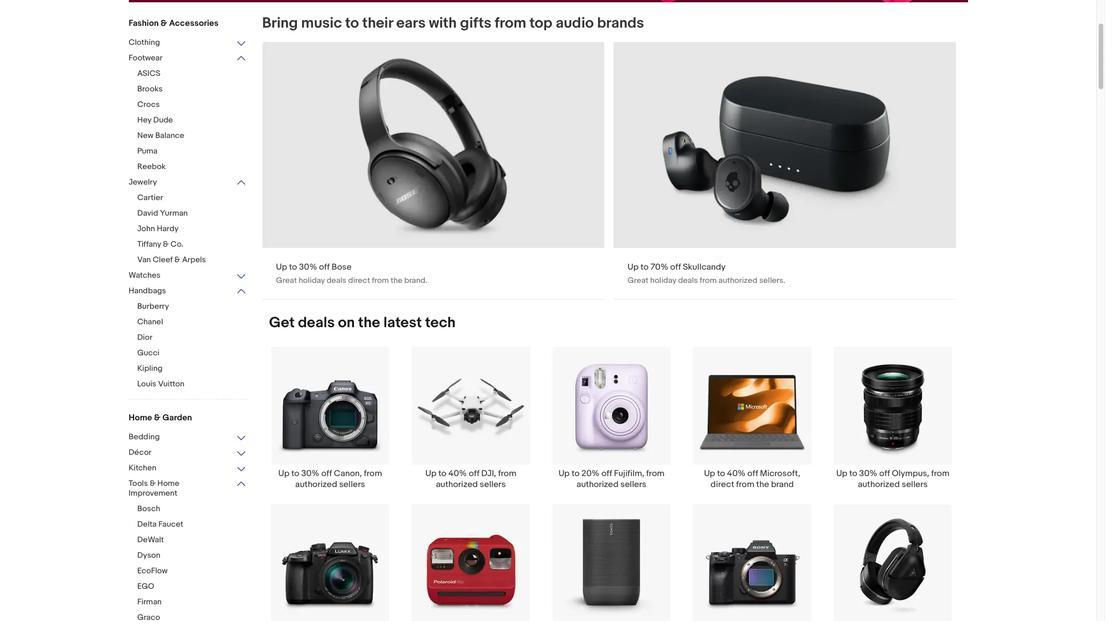 Task type: vqa. For each thing, say whether or not it's contained in the screenshot.
by
no



Task type: describe. For each thing, give the bounding box(es) containing it.
up to 40% off dji, from authorized sellers
[[425, 469, 517, 491]]

0 horizontal spatial home
[[129, 413, 152, 424]]

their
[[362, 14, 393, 32]]

firman link
[[137, 598, 255, 609]]

skullcandy
[[683, 262, 726, 273]]

burberry
[[137, 302, 169, 311]]

authorized for up to 30% off canon, from authorized sellers
[[295, 480, 337, 491]]

crocs
[[137, 100, 160, 109]]

footwear button
[[129, 53, 247, 64]]

deals for bose
[[327, 276, 347, 286]]

bring music to their ears with gifts from top audio brands
[[262, 14, 644, 32]]

tiffany
[[137, 240, 161, 249]]

& for accessories
[[161, 18, 167, 29]]

direct inside up to 30% off bose great holiday deals direct from the brand.
[[348, 276, 370, 286]]

olympus,
[[892, 469, 930, 480]]

jewelry button
[[129, 177, 247, 188]]

40% for from
[[727, 469, 746, 480]]

40% for authorized
[[448, 469, 467, 480]]

tiffany & co. link
[[137, 240, 255, 250]]

sellers for fujifilm,
[[621, 480, 647, 491]]

ego link
[[137, 582, 255, 593]]

authorized for up to 30% off olympus, from authorized sellers
[[858, 480, 900, 491]]

faucet
[[158, 520, 183, 530]]

from inside up to 30% off olympus, from authorized sellers
[[932, 469, 950, 480]]

crocs link
[[137, 100, 255, 111]]

to for up to 20% off fujifilm, from authorized sellers
[[572, 469, 580, 480]]

music
[[301, 14, 342, 32]]

bedding
[[129, 432, 160, 442]]

to for up to 30% off olympus, from authorized sellers
[[850, 469, 858, 480]]

décor button
[[129, 448, 247, 459]]

co.
[[171, 240, 184, 249]]

dyson link
[[137, 551, 255, 562]]

20%
[[582, 469, 600, 480]]

sellers for canon,
[[339, 480, 365, 491]]

van cleef & arpels link
[[137, 255, 255, 266]]

louis
[[137, 379, 156, 389]]

up to 30% off olympus, from authorized sellers link
[[823, 347, 964, 491]]

john hardy link
[[137, 224, 255, 235]]

top
[[530, 14, 553, 32]]

bring
[[262, 14, 298, 32]]

deals for skullcandy
[[678, 276, 698, 286]]

up to 40% off microsoft, direct from the brand
[[704, 469, 801, 491]]

& right cleef
[[175, 255, 180, 265]]

bosch delta faucet dewalt dyson ecoflow ego firman
[[137, 504, 183, 607]]

& left co.
[[163, 240, 169, 249]]

up for up to 40% off dji, from authorized sellers
[[425, 469, 437, 480]]

up to 40% off microsoft, direct from the brand link
[[682, 347, 823, 491]]

ecoflow link
[[137, 567, 255, 577]]

puma
[[137, 146, 158, 156]]

dude
[[153, 115, 173, 125]]

off for dji,
[[469, 469, 480, 480]]

van
[[137, 255, 151, 265]]

to for up to 40% off microsoft, direct from the brand
[[717, 469, 725, 480]]

dewalt
[[137, 535, 164, 545]]

kipling link
[[137, 364, 255, 375]]

décor
[[129, 448, 152, 458]]

& for home
[[150, 479, 156, 489]]

bedding button
[[129, 432, 247, 443]]

fashion
[[129, 18, 159, 29]]

dior link
[[137, 333, 255, 344]]

up to 20% off fujifilm, from authorized sellers link
[[541, 347, 682, 491]]

from left top
[[495, 14, 526, 32]]

asics link
[[137, 69, 255, 79]]

cleef
[[153, 255, 173, 265]]

dji,
[[482, 469, 496, 480]]

asics
[[137, 69, 161, 78]]

reebok link
[[137, 162, 255, 173]]

great for up to 70% off skullcandy
[[628, 276, 649, 286]]

cartier
[[137, 193, 163, 203]]

watches button
[[129, 271, 247, 282]]

gucci link
[[137, 348, 255, 359]]

30% for canon,
[[301, 469, 319, 480]]

from inside up to 40% off microsoft, direct from the brand
[[736, 480, 755, 491]]

off for bose
[[319, 262, 330, 273]]

from inside up to 30% off bose great holiday deals direct from the brand.
[[372, 276, 389, 286]]

canon,
[[334, 469, 362, 480]]

dior
[[137, 333, 152, 343]]

authorized for up to 20% off fujifilm, from authorized sellers
[[577, 480, 619, 491]]

off for fujifilm,
[[602, 469, 612, 480]]

handbags button
[[129, 286, 247, 297]]

up for up to 70% off skullcandy great holiday deals from authorized sellers.
[[628, 262, 639, 273]]

reebok
[[137, 162, 166, 172]]

great for up to 30% off bose
[[276, 276, 297, 286]]

to for up to 30% off canon, from authorized sellers
[[291, 469, 299, 480]]

up to 40% off dji, from authorized sellers link
[[401, 347, 541, 491]]

1 vertical spatial the
[[358, 314, 380, 332]]

70%
[[651, 262, 669, 273]]

to for up to 70% off skullcandy great holiday deals from authorized sellers.
[[641, 262, 649, 273]]

dewalt link
[[137, 535, 255, 546]]

clothing button
[[129, 37, 247, 48]]

clothing
[[129, 37, 160, 47]]

fashion & accessories
[[129, 18, 219, 29]]

ego
[[137, 582, 154, 592]]

with
[[429, 14, 457, 32]]

kitchen
[[129, 463, 156, 473]]

& for garden
[[154, 413, 161, 424]]

to for up to 40% off dji, from authorized sellers
[[439, 469, 447, 480]]

direct inside up to 40% off microsoft, direct from the brand
[[711, 480, 734, 491]]

up for up to 40% off microsoft, direct from the brand
[[704, 469, 715, 480]]



Task type: locate. For each thing, give the bounding box(es) containing it.
up inside up to 30% off olympus, from authorized sellers
[[837, 469, 848, 480]]

sellers inside up to 20% off fujifilm, from authorized sellers
[[621, 480, 647, 491]]

off inside up to 30% off canon, from authorized sellers
[[321, 469, 332, 480]]

from right the olympus,
[[932, 469, 950, 480]]

to
[[345, 14, 359, 32], [289, 262, 297, 273], [641, 262, 649, 273], [291, 469, 299, 480], [439, 469, 447, 480], [572, 469, 580, 480], [717, 469, 725, 480], [850, 469, 858, 480]]

0 horizontal spatial direct
[[348, 276, 370, 286]]

sellers
[[339, 480, 365, 491], [480, 480, 506, 491], [621, 480, 647, 491], [902, 480, 928, 491]]

none text field containing up to 30% off bose
[[262, 42, 605, 299]]

clothing footwear asics brooks crocs hey dude new balance puma reebok jewelry cartier david yurman john hardy tiffany & co. van cleef & arpels watches handbags burberry chanel dior gucci kipling louis vuitton
[[129, 37, 206, 389]]

tools & home improvement
[[129, 479, 179, 499]]

2 40% from the left
[[727, 469, 746, 480]]

1 vertical spatial direct
[[711, 480, 734, 491]]

sellers inside up to 30% off olympus, from authorized sellers
[[902, 480, 928, 491]]

up for up to 30% off bose great holiday deals direct from the brand.
[[276, 262, 287, 273]]

off left canon,
[[321, 469, 332, 480]]

burberry link
[[137, 302, 255, 313]]

main content containing bring music to their ears with gifts from top audio brands
[[255, 14, 968, 622]]

to inside up to 30% off canon, from authorized sellers
[[291, 469, 299, 480]]

up inside up to 40% off dji, from authorized sellers
[[425, 469, 437, 480]]

to inside up to 30% off olympus, from authorized sellers
[[850, 469, 858, 480]]

deals
[[327, 276, 347, 286], [678, 276, 698, 286], [298, 314, 335, 332]]

home down kitchen dropdown button
[[157, 479, 179, 489]]

up to 30% off bose great holiday deals direct from the brand.
[[276, 262, 427, 286]]

40% inside up to 40% off dji, from authorized sellers
[[448, 469, 467, 480]]

2 horizontal spatial the
[[757, 480, 769, 491]]

40% left dji,
[[448, 469, 467, 480]]

1 horizontal spatial home
[[157, 479, 179, 489]]

balance
[[155, 131, 184, 140]]

get deals on the latest tech
[[269, 314, 456, 332]]

cartier link
[[137, 193, 255, 204]]

none text field inside main content
[[262, 42, 605, 299]]

off for olympus,
[[880, 469, 890, 480]]

sellers for dji,
[[480, 480, 506, 491]]

kipling
[[137, 364, 163, 374]]

from left microsoft,
[[736, 480, 755, 491]]

authorized for up to 40% off dji, from authorized sellers
[[436, 480, 478, 491]]

up to 30% off canon, from authorized sellers link
[[260, 347, 401, 491]]

2 great from the left
[[628, 276, 649, 286]]

off inside up to 40% off dji, from authorized sellers
[[469, 469, 480, 480]]

from inside up to 70% off skullcandy great holiday deals from authorized sellers.
[[700, 276, 717, 286]]

great inside up to 30% off bose great holiday deals direct from the brand.
[[276, 276, 297, 286]]

gifts
[[460, 14, 492, 32]]

0 horizontal spatial 40%
[[448, 469, 467, 480]]

gucci
[[137, 348, 160, 358]]

deals inside up to 70% off skullcandy great holiday deals from authorized sellers.
[[678, 276, 698, 286]]

list
[[255, 347, 968, 622]]

delta faucet link
[[137, 520, 255, 531]]

from down skullcandy
[[700, 276, 717, 286]]

authorized inside up to 40% off dji, from authorized sellers
[[436, 480, 478, 491]]

direct
[[348, 276, 370, 286], [711, 480, 734, 491]]

deals down skullcandy
[[678, 276, 698, 286]]

30% left canon,
[[301, 469, 319, 480]]

jewelry
[[129, 177, 157, 187]]

audio
[[556, 14, 594, 32]]

1 horizontal spatial direct
[[711, 480, 734, 491]]

footwear
[[129, 53, 163, 63]]

bose
[[332, 262, 352, 273]]

from right canon,
[[364, 469, 382, 480]]

tech
[[425, 314, 456, 332]]

2 holiday from the left
[[650, 276, 677, 286]]

to inside up to 40% off microsoft, direct from the brand
[[717, 469, 725, 480]]

authorized inside up to 30% off olympus, from authorized sellers
[[858, 480, 900, 491]]

30% inside up to 30% off canon, from authorized sellers
[[301, 469, 319, 480]]

up for up to 30% off canon, from authorized sellers
[[278, 469, 290, 480]]

40% inside up to 40% off microsoft, direct from the brand
[[727, 469, 746, 480]]

puma link
[[137, 146, 255, 157]]

to inside up to 20% off fujifilm, from authorized sellers
[[572, 469, 580, 480]]

the inside up to 40% off microsoft, direct from the brand
[[757, 480, 769, 491]]

holiday for 30%
[[299, 276, 325, 286]]

1 horizontal spatial the
[[391, 276, 403, 286]]

1 holiday from the left
[[299, 276, 325, 286]]

up to 30% off olympus, from authorized sellers
[[837, 469, 950, 491]]

from inside up to 40% off dji, from authorized sellers
[[498, 469, 517, 480]]

from left brand.
[[372, 276, 389, 286]]

3 sellers from the left
[[621, 480, 647, 491]]

deals left on
[[298, 314, 335, 332]]

garden
[[162, 413, 192, 424]]

brooks
[[137, 84, 163, 94]]

the inside up to 30% off bose great holiday deals direct from the brand.
[[391, 276, 403, 286]]

off inside up to 20% off fujifilm, from authorized sellers
[[602, 469, 612, 480]]

& right tools
[[150, 479, 156, 489]]

0 horizontal spatial the
[[358, 314, 380, 332]]

up
[[276, 262, 287, 273], [628, 262, 639, 273], [278, 469, 290, 480], [425, 469, 437, 480], [559, 469, 570, 480], [704, 469, 715, 480], [837, 469, 848, 480]]

1 horizontal spatial holiday
[[650, 276, 677, 286]]

holiday for 70%
[[650, 276, 677, 286]]

& right fashion
[[161, 18, 167, 29]]

the right on
[[358, 314, 380, 332]]

off left the olympus,
[[880, 469, 890, 480]]

kitchen button
[[129, 463, 247, 474]]

from right fujifilm,
[[646, 469, 665, 480]]

40% left microsoft,
[[727, 469, 746, 480]]

2 vertical spatial the
[[757, 480, 769, 491]]

sellers for olympus,
[[902, 480, 928, 491]]

great inside up to 70% off skullcandy great holiday deals from authorized sellers.
[[628, 276, 649, 286]]

watches
[[129, 271, 161, 280]]

30% for bose
[[299, 262, 317, 273]]

from right dji,
[[498, 469, 517, 480]]

holiday inside up to 70% off skullcandy great holiday deals from authorized sellers.
[[650, 276, 677, 286]]

1 horizontal spatial 40%
[[727, 469, 746, 480]]

new
[[137, 131, 153, 140]]

great
[[276, 276, 297, 286], [628, 276, 649, 286]]

the
[[391, 276, 403, 286], [358, 314, 380, 332], [757, 480, 769, 491]]

up inside up to 20% off fujifilm, from authorized sellers
[[559, 469, 570, 480]]

holiday inside up to 30% off bose great holiday deals direct from the brand.
[[299, 276, 325, 286]]

home inside the tools & home improvement
[[157, 479, 179, 489]]

brooks link
[[137, 84, 255, 95]]

0 vertical spatial the
[[391, 276, 403, 286]]

off inside up to 40% off microsoft, direct from the brand
[[748, 469, 758, 480]]

up inside up to 30% off bose great holiday deals direct from the brand.
[[276, 262, 287, 273]]

off inside up to 70% off skullcandy great holiday deals from authorized sellers.
[[670, 262, 681, 273]]

sellers inside up to 30% off canon, from authorized sellers
[[339, 480, 365, 491]]

brand.
[[404, 276, 427, 286]]

hey
[[137, 115, 152, 125]]

off right 70%
[[670, 262, 681, 273]]

on
[[338, 314, 355, 332]]

john
[[137, 224, 155, 234]]

home up bedding
[[129, 413, 152, 424]]

to inside up to 40% off dji, from authorized sellers
[[439, 469, 447, 480]]

up inside up to 30% off canon, from authorized sellers
[[278, 469, 290, 480]]

2 sellers from the left
[[480, 480, 506, 491]]

brand
[[771, 480, 794, 491]]

0 vertical spatial direct
[[348, 276, 370, 286]]

hey dude link
[[137, 115, 255, 126]]

david yurman link
[[137, 208, 255, 219]]

30% inside up to 30% off olympus, from authorized sellers
[[860, 469, 878, 480]]

30% left 'bose'
[[299, 262, 317, 273]]

off right 20%
[[602, 469, 612, 480]]

None text field
[[614, 42, 956, 299]]

list containing up to 30% off canon, from authorized sellers
[[255, 347, 968, 622]]

up inside up to 70% off skullcandy great holiday deals from authorized sellers.
[[628, 262, 639, 273]]

dyson
[[137, 551, 160, 561]]

1 horizontal spatial great
[[628, 276, 649, 286]]

off left 'bose'
[[319, 262, 330, 273]]

off left microsoft,
[[748, 469, 758, 480]]

off for microsoft,
[[748, 469, 758, 480]]

30%
[[299, 262, 317, 273], [301, 469, 319, 480], [860, 469, 878, 480]]

1 vertical spatial home
[[157, 479, 179, 489]]

microsoft,
[[760, 469, 801, 480]]

accessories
[[169, 18, 219, 29]]

30% for olympus,
[[860, 469, 878, 480]]

authorized inside up to 20% off fujifilm, from authorized sellers
[[577, 480, 619, 491]]

0 horizontal spatial holiday
[[299, 276, 325, 286]]

0 horizontal spatial great
[[276, 276, 297, 286]]

off inside up to 30% off bose great holiday deals direct from the brand.
[[319, 262, 330, 273]]

30% inside up to 30% off bose great holiday deals direct from the brand.
[[299, 262, 317, 273]]

authorized inside up to 70% off skullcandy great holiday deals from authorized sellers.
[[719, 276, 758, 286]]

the left brand.
[[391, 276, 403, 286]]

from
[[495, 14, 526, 32], [372, 276, 389, 286], [700, 276, 717, 286], [364, 469, 382, 480], [498, 469, 517, 480], [646, 469, 665, 480], [932, 469, 950, 480], [736, 480, 755, 491]]

to for up to 30% off bose great holiday deals direct from the brand.
[[289, 262, 297, 273]]

the left brand on the bottom right of the page
[[757, 480, 769, 491]]

authorized
[[719, 276, 758, 286], [295, 480, 337, 491], [436, 480, 478, 491], [577, 480, 619, 491], [858, 480, 900, 491]]

1 40% from the left
[[448, 469, 467, 480]]

chanel
[[137, 317, 163, 327]]

none text field containing up to 70% off skullcandy
[[614, 42, 956, 299]]

deals inside up to 30% off bose great holiday deals direct from the brand.
[[327, 276, 347, 286]]

new balance link
[[137, 131, 255, 142]]

bedding décor kitchen
[[129, 432, 160, 473]]

off for skullcandy
[[670, 262, 681, 273]]

main content
[[255, 14, 968, 622]]

from inside up to 30% off canon, from authorized sellers
[[364, 469, 382, 480]]

& inside the tools & home improvement
[[150, 479, 156, 489]]

delta
[[137, 520, 157, 530]]

&
[[161, 18, 167, 29], [163, 240, 169, 249], [175, 255, 180, 265], [154, 413, 161, 424], [150, 479, 156, 489]]

handbags
[[129, 286, 166, 296]]

up to 30% off canon, from authorized sellers
[[278, 469, 382, 491]]

to inside up to 70% off skullcandy great holiday deals from authorized sellers.
[[641, 262, 649, 273]]

1 great from the left
[[276, 276, 297, 286]]

off inside up to 30% off olympus, from authorized sellers
[[880, 469, 890, 480]]

off
[[319, 262, 330, 273], [670, 262, 681, 273], [321, 469, 332, 480], [469, 469, 480, 480], [602, 469, 612, 480], [748, 469, 758, 480], [880, 469, 890, 480]]

off for canon,
[[321, 469, 332, 480]]

off left dji,
[[469, 469, 480, 480]]

from inside up to 20% off fujifilm, from authorized sellers
[[646, 469, 665, 480]]

sellers.
[[760, 276, 786, 286]]

bosch link
[[137, 504, 255, 515]]

& left garden
[[154, 413, 161, 424]]

0 vertical spatial home
[[129, 413, 152, 424]]

to inside up to 30% off bose great holiday deals direct from the brand.
[[289, 262, 297, 273]]

30% left the olympus,
[[860, 469, 878, 480]]

ears
[[396, 14, 426, 32]]

latest
[[384, 314, 422, 332]]

up to 70% off skullcandy great holiday deals from authorized sellers.
[[628, 262, 786, 286]]

david
[[137, 208, 158, 218]]

deals down 'bose'
[[327, 276, 347, 286]]

louis vuitton link
[[137, 379, 255, 390]]

authorized inside up to 30% off canon, from authorized sellers
[[295, 480, 337, 491]]

get
[[269, 314, 295, 332]]

None text field
[[262, 42, 605, 299]]

up to 20% off fujifilm, from authorized sellers
[[559, 469, 665, 491]]

chanel link
[[137, 317, 255, 328]]

up inside up to 40% off microsoft, direct from the brand
[[704, 469, 715, 480]]

4 sellers from the left
[[902, 480, 928, 491]]

sellers inside up to 40% off dji, from authorized sellers
[[480, 480, 506, 491]]

up for up to 30% off olympus, from authorized sellers
[[837, 469, 848, 480]]

up for up to 20% off fujifilm, from authorized sellers
[[559, 469, 570, 480]]

home & garden
[[129, 413, 192, 424]]

fujifilm,
[[614, 469, 645, 480]]

improvement
[[129, 489, 177, 499]]

1 sellers from the left
[[339, 480, 365, 491]]



